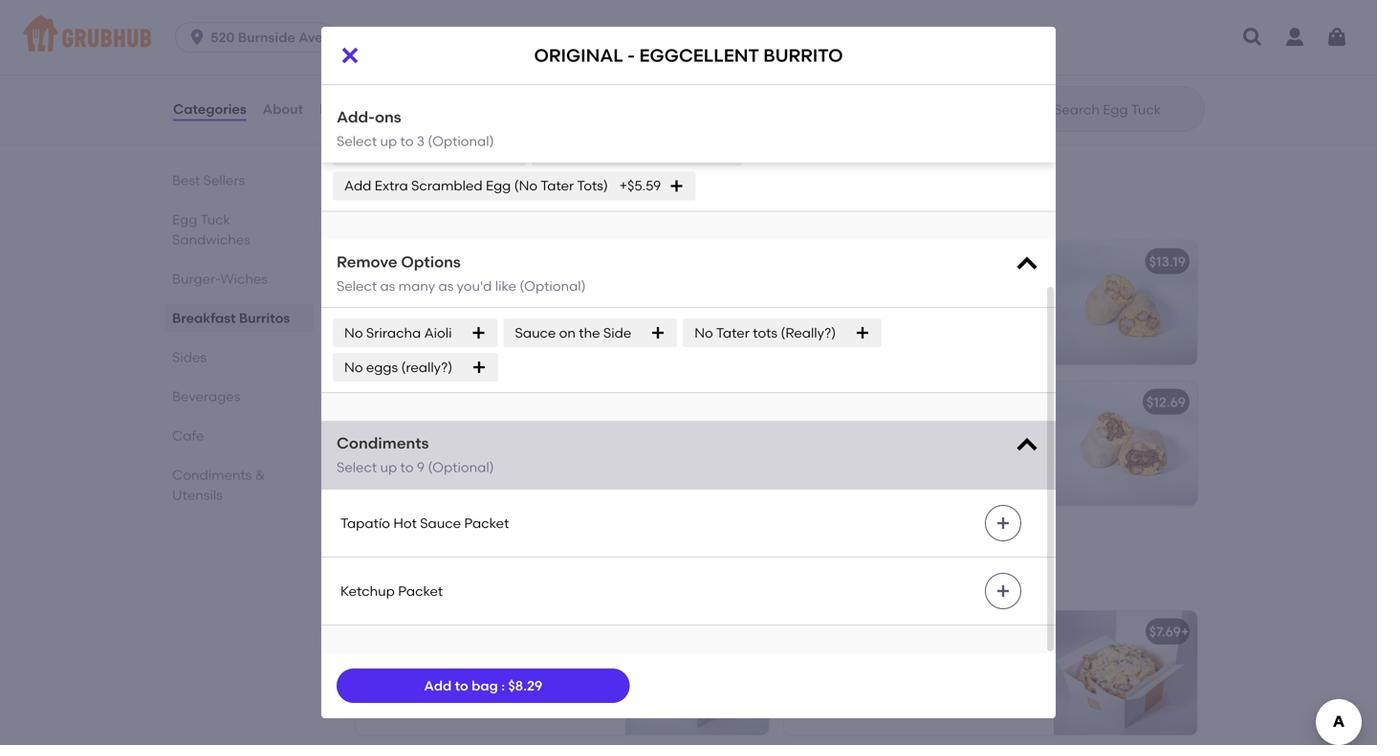 Task type: vqa. For each thing, say whether or not it's contained in the screenshot.
Signature Pies
no



Task type: locate. For each thing, give the bounding box(es) containing it.
2 fluffy from the left
[[796, 624, 845, 640]]

1 as from the left
[[380, 278, 395, 294]]

cheese, for added house-made tteok-galbi (korean short rib) patty, cheddar cheese, grilled onions on original eggcellent burrito  **contains beef & pork**
[[367, 460, 420, 476]]

rib) for burrito
[[459, 440, 485, 457]]

breakfast down burger-
[[172, 310, 236, 326]]

up inside condiments select up to 9 (optional)
[[380, 459, 397, 476]]

0 vertical spatial sauce
[[515, 325, 556, 341]]

galbi for added house-made tteok-galbi (korean short rib) patty, cheddar cheese, grilled onions on original eggcellent burrito  **contains beef & pork**
[[543, 421, 578, 437]]

aioli inside [vegan] scrambled just egg, crispy tater tots, vegan sriracha aioli
[[968, 300, 996, 316]]

2 cheese, from the left
[[796, 460, 849, 476]]

$7.69
[[721, 624, 753, 640], [1150, 624, 1181, 640]]

packet left and
[[398, 583, 443, 599]]

select up tapatío
[[337, 459, 377, 476]]

egg left tots at left bottom
[[419, 624, 449, 640]]

made down 'royal burrito'
[[461, 421, 499, 437]]

1 burrito from the left
[[439, 479, 483, 496]]

as left you'd
[[439, 278, 454, 294]]

1 horizontal spatial flour
[[858, 202, 885, 216]]

1 horizontal spatial in
[[845, 202, 855, 216]]

0 horizontal spatial cheddar
[[528, 440, 587, 457]]

house- down gochuracha royal burrito [spicy]
[[843, 421, 890, 437]]

tortilla left side at the top left of the page
[[558, 323, 601, 339]]

burritos down wiches on the top of the page
[[239, 310, 290, 326]]

4 select from the top
[[337, 459, 377, 476]]

galbi inside the added house-made tteok-galbi (korean short rib) patty, cheddar cheese, grilled onions on original eggcellent burrito  **contains beef & pork**
[[543, 421, 578, 437]]

$7.69 for fries
[[1150, 624, 1181, 640]]

0 horizontal spatial short
[[422, 440, 456, 457]]

0 vertical spatial best
[[172, 172, 200, 188]]

0 horizontal spatial $7.69
[[721, 624, 753, 640]]

cheddar inside "added house-made tteok-galbi (korean short rib) patty, cheddar cheese, grilled onions on original eggcellent burrito   **contains beef & pork**"
[[957, 440, 1015, 457]]

west
[[950, 23, 988, 40], [495, 27, 533, 43]]

cheese, inside the added house-made tteok-galbi (korean short rib) patty, cheddar cheese, grilled onions on original eggcellent burrito  **contains beef & pork**
[[367, 460, 420, 476]]

seller
[[406, 234, 437, 248]]

2 tteok- from the left
[[930, 421, 972, 437]]

fluffy down ketchup packet on the bottom left
[[367, 624, 416, 640]]

hot
[[394, 515, 417, 531]]

1 original from the left
[[538, 460, 589, 476]]

1 vertical spatial breakfast
[[172, 310, 236, 326]]

sides inside sides famous egg tots and more
[[352, 546, 406, 570]]

eggcellent for added house-made tteok-galbi (korean short rib) patty, cheddar cheese, grilled onions on original eggcellent burrito  **contains beef & pork**
[[367, 479, 436, 496]]

0 horizontal spatial egg
[[172, 211, 197, 228]]

on inside the added house-made tteok-galbi (korean short rib) patty, cheddar cheese, grilled onions on original eggcellent burrito  **contains beef & pork**
[[518, 460, 534, 476]]

1 patty, from the left
[[488, 440, 525, 457]]

(optional) right 9
[[428, 459, 494, 476]]

tater left tots
[[716, 325, 750, 341]]

sides for sides
[[172, 349, 207, 365]]

scrambled up sauce on the side
[[532, 284, 603, 300]]

beef inside the added house-made tteok-galbi (korean short rib) patty, cheddar cheese, grilled onions on original eggcellent burrito  **contains beef & pork**
[[560, 479, 589, 496]]

& for added house-made tteok-galbi (korean short rib) patty, cheddar cheese, grilled onions on original eggcellent burrito  **contains beef & pork**
[[592, 479, 603, 496]]

burrito down gochuracha royal burrito [spicy]
[[868, 479, 911, 496]]

2 **contains from the left
[[914, 479, 985, 496]]

gochuracha inside button
[[796, 23, 899, 40]]

condiments for condiments & utensils
[[172, 467, 252, 483]]

0 vertical spatial $13.19
[[721, 23, 758, 40]]

pork** inside the added house-made tteok-galbi (korean short rib) patty, cheddar cheese, grilled onions on original eggcellent burrito  **contains beef & pork**
[[367, 499, 408, 515]]

add
[[344, 178, 372, 194], [424, 678, 452, 694]]

on
[[559, 325, 576, 341], [518, 460, 534, 476], [946, 460, 963, 476]]

no up no eggs (really?)
[[344, 325, 363, 341]]

short for royal
[[422, 440, 456, 457]]

1 onions from the left
[[469, 460, 515, 476]]

bag
[[472, 678, 498, 694]]

0 horizontal spatial tots,
[[486, 304, 516, 320]]

in down the like
[[508, 323, 520, 339]]

crispy right egg, at the right of the page
[[988, 280, 1029, 297]]

$7.69 + for fries
[[1150, 624, 1190, 640]]

cheese, inside "added house-made tteok-galbi (korean short rib) patty, cheddar cheese, grilled onions on original eggcellent burrito   **contains beef & pork**"
[[796, 460, 849, 476]]

1 horizontal spatial best
[[379, 234, 403, 248]]

0 horizontal spatial packet
[[398, 583, 443, 599]]

1 horizontal spatial egg
[[399, 572, 421, 586]]

1 horizontal spatial burritos
[[456, 175, 535, 199]]

0 vertical spatial in
[[845, 202, 855, 216]]

best seller
[[379, 234, 437, 248]]

tater inside the breakfast burritos signature very soft fresh scrambled eggs, crispy tater tots, house sriracha aioli, served in flour tortilla
[[627, 202, 656, 216]]

burritos for breakfast burritos signature very soft fresh scrambled eggs, crispy tater tots, house sriracha aioli, served in flour tortilla
[[456, 175, 535, 199]]

made up the
[[566, 304, 603, 320]]

house
[[687, 202, 722, 216]]

-
[[438, 27, 444, 43], [628, 45, 635, 66], [438, 257, 444, 273]]

2 horizontal spatial egg
[[486, 178, 511, 194]]

famous
[[352, 572, 396, 586]]

[spicy] inside button
[[991, 23, 1042, 40]]

as
[[380, 278, 395, 294], [439, 278, 454, 294]]

0 vertical spatial eggcellent
[[639, 45, 759, 66]]

cheddar inside the added house-made tteok-galbi (korean short rib) patty, cheddar cheese, grilled onions on original eggcellent burrito  **contains beef & pork**
[[528, 440, 587, 457]]

2 select from the top
[[337, 133, 377, 149]]

1 horizontal spatial sauce
[[515, 325, 556, 341]]

1 horizontal spatial tortilla
[[888, 202, 925, 216]]

served
[[804, 202, 842, 216], [460, 323, 505, 339]]

sandwiches
[[172, 232, 250, 248]]

2 $7.69 + from the left
[[1150, 624, 1190, 640]]

1 fluffy from the left
[[367, 624, 416, 640]]

burritos down +$1.99
[[456, 175, 535, 199]]

1 vertical spatial condiments
[[172, 467, 252, 483]]

0 vertical spatial aioli,
[[774, 202, 801, 216]]

(v) left soy
[[344, 143, 363, 159]]

made for added house-made tteok-galbi (korean short rib) patty, cheddar cheese, grilled onions on original eggcellent burrito   **contains beef & pork**
[[890, 421, 927, 437]]

2 eggcellent from the left
[[796, 479, 865, 496]]

add for add extra scrambled egg (no tater tots)
[[344, 178, 372, 194]]

in up [vegan]
[[845, 202, 855, 216]]

0 horizontal spatial grilled
[[423, 460, 466, 476]]

soft down add extra scrambled egg (no tater tots)
[[436, 202, 458, 216]]

condiments up utensils
[[172, 467, 252, 483]]

1 egg from the left
[[419, 624, 449, 640]]

1 vertical spatial burritos
[[239, 310, 290, 326]]

0 vertical spatial served
[[804, 202, 842, 216]]

3 down original - royal west
[[417, 62, 425, 78]]

2 grilled from the left
[[852, 460, 895, 476]]

egg left fries
[[848, 624, 878, 640]]

(optional)
[[428, 62, 494, 78], [428, 133, 494, 149], [520, 278, 586, 294], [428, 459, 494, 476]]

2 short from the left
[[850, 440, 885, 457]]

tteok- inside the added house-made tteok-galbi (korean short rib) patty, cheddar cheese, grilled onions on original eggcellent burrito  **contains beef & pork**
[[502, 421, 543, 437]]

onions down gochuracha royal burrito [spicy]
[[898, 460, 943, 476]]

tots, left house at the top
[[659, 202, 684, 216]]

1 horizontal spatial fresh
[[460, 202, 490, 216]]

svg image
[[1326, 26, 1349, 49], [339, 44, 362, 67], [669, 178, 684, 194], [1014, 251, 1041, 278], [471, 325, 486, 341], [855, 325, 871, 341], [472, 360, 487, 375], [1014, 433, 1041, 459], [996, 516, 1011, 531]]

2 (korean from the left
[[796, 440, 847, 457]]

gochuracha
[[796, 23, 899, 40], [796, 394, 899, 410]]

grilled for royal
[[852, 460, 895, 476]]

0 vertical spatial flour
[[858, 202, 885, 216]]

made inside the added house-made tteok-galbi (korean short rib) patty, cheddar cheese, grilled onions on original eggcellent burrito  **contains beef & pork**
[[461, 421, 499, 437]]

add left bag
[[424, 678, 452, 694]]

0 horizontal spatial in
[[508, 323, 520, 339]]

rib)
[[459, 440, 485, 457], [888, 440, 913, 457]]

1 horizontal spatial +
[[1181, 624, 1190, 640]]

cheese,
[[367, 460, 420, 476], [796, 460, 849, 476]]

1 vertical spatial add-
[[337, 108, 375, 126]]

2 beef from the left
[[989, 479, 1018, 496]]

select down reviews
[[337, 133, 377, 149]]

0 vertical spatial [spicy]
[[991, 23, 1042, 40]]

very up seller
[[409, 202, 433, 216]]

egg
[[419, 624, 449, 640], [848, 624, 878, 640]]

cheddar for added house-made tteok-galbi (korean short rib) patty, cheddar cheese, grilled onions on original eggcellent burrito  **contains beef & pork**
[[528, 440, 587, 457]]

royal burrito image
[[626, 381, 769, 505]]

served up [vegan]
[[804, 202, 842, 216]]

burrito inside "added house-made tteok-galbi (korean short rib) patty, cheddar cheese, grilled onions on original eggcellent burrito   **contains beef & pork**"
[[868, 479, 911, 496]]

sauce
[[515, 325, 556, 341], [420, 515, 461, 531]]

1 add-ons select up to 3 (optional) from the top
[[337, 36, 494, 78]]

0 vertical spatial add-ons select up to 3 (optional)
[[337, 36, 494, 78]]

1 vertical spatial served
[[460, 323, 505, 339]]

short
[[422, 440, 456, 457], [850, 440, 885, 457]]

sauce left the
[[515, 325, 556, 341]]

on inside "added house-made tteok-galbi (korean short rib) patty, cheddar cheese, grilled onions on original eggcellent burrito   **contains beef & pork**"
[[946, 460, 963, 476]]

fluffy left fries
[[796, 624, 845, 640]]

1 horizontal spatial soft
[[465, 284, 491, 300]]

tapatío hot sauce packet
[[341, 515, 509, 531]]

gochuracha royal burrito [spicy] image
[[1054, 381, 1198, 505]]

0 horizontal spatial rib)
[[459, 440, 485, 457]]

added
[[367, 421, 411, 437], [796, 421, 840, 437]]

no left tots
[[695, 325, 713, 341]]

$7.69 +
[[721, 624, 761, 640], [1150, 624, 1190, 640]]

short inside "added house-made tteok-galbi (korean short rib) patty, cheddar cheese, grilled onions on original eggcellent burrito   **contains beef & pork**"
[[850, 440, 885, 457]]

sides up beverages at the bottom left
[[172, 349, 207, 365]]

(optional) right the like
[[520, 278, 586, 294]]

2 gochuracha from the top
[[796, 394, 899, 410]]

eggs, inside the breakfast burritos signature very soft fresh scrambled eggs, crispy tater tots, house sriracha aioli, served in flour tortilla
[[557, 202, 587, 216]]

1 vertical spatial soft
[[465, 284, 491, 300]]

ave
[[299, 29, 323, 45]]

0 vertical spatial 3
[[417, 62, 425, 78]]

2 vertical spatial original
[[367, 257, 435, 273]]

egg tuck sandwiches
[[172, 211, 250, 248]]

made for added house-made tteok-galbi (korean short rib) patty, cheddar cheese, grilled onions on original eggcellent burrito  **contains beef & pork**
[[461, 421, 499, 437]]

0 horizontal spatial beef
[[560, 479, 589, 496]]

2 (v) from the top
[[344, 143, 363, 159]]

up
[[380, 62, 397, 78], [380, 133, 397, 149], [380, 459, 397, 476]]

(v) up (v) soy chorizo
[[344, 109, 363, 125]]

tteok- inside "added house-made tteok-galbi (korean short rib) patty, cheddar cheese, grilled onions on original eggcellent burrito   **contains beef & pork**"
[[930, 421, 972, 437]]

fresh left avo
[[366, 109, 401, 125]]

2 original from the left
[[966, 460, 1018, 476]]

made
[[566, 304, 603, 320], [461, 421, 499, 437], [890, 421, 927, 437]]

best sellers
[[172, 172, 245, 188]]

0 horizontal spatial breakfast
[[172, 310, 236, 326]]

to left 9
[[400, 459, 414, 476]]

1 horizontal spatial served
[[804, 202, 842, 216]]

fluffy
[[367, 624, 416, 640], [796, 624, 845, 640]]

packet down the added house-made tteok-galbi (korean short rib) patty, cheddar cheese, grilled onions on original eggcellent burrito  **contains beef & pork**
[[464, 515, 509, 531]]

aioli up (really?)
[[424, 325, 452, 341]]

1 galbi from the left
[[543, 421, 578, 437]]

burritos inside the breakfast burritos signature very soft fresh scrambled eggs, crispy tater tots, house sriracha aioli, served in flour tortilla
[[456, 175, 535, 199]]

house- for royal burrito
[[415, 421, 461, 437]]

1 pork** from the left
[[367, 499, 408, 515]]

& inside "added house-made tteok-galbi (korean short rib) patty, cheddar cheese, grilled onions on original eggcellent burrito   **contains beef & pork**"
[[1021, 479, 1031, 496]]

ons up the '(v) fresh avo'
[[375, 36, 402, 55]]

3 down avo
[[417, 133, 425, 149]]

1 horizontal spatial patty,
[[917, 440, 954, 457]]

onions inside "added house-made tteok-galbi (korean short rib) patty, cheddar cheese, grilled onions on original eggcellent burrito   **contains beef & pork**"
[[898, 460, 943, 476]]

made down gochuracha royal burrito [spicy]
[[890, 421, 927, 437]]

1 horizontal spatial very
[[433, 284, 462, 300]]

+
[[753, 624, 761, 640], [1181, 624, 1190, 640]]

add- right ave
[[337, 36, 375, 55]]

condiments select up to 9 (optional)
[[337, 434, 494, 476]]

2 ons from the top
[[375, 108, 402, 126]]

eggs, inside signature very soft fresh scrambled eggs, crispy tater tots, house-made sriracha aioli, served in flour tortilla
[[367, 304, 402, 320]]

0 horizontal spatial as
[[380, 278, 395, 294]]

rib) down 'royal burrito'
[[459, 440, 485, 457]]

crispy inside [vegan] scrambled just egg, crispy tater tots, vegan sriracha aioli
[[988, 280, 1029, 297]]

2 added from the left
[[796, 421, 840, 437]]

sriracha inside the breakfast burritos signature very soft fresh scrambled eggs, crispy tater tots, house sriracha aioli, served in flour tortilla
[[725, 202, 772, 216]]

best left seller
[[379, 234, 403, 248]]

1 gochuracha from the top
[[796, 23, 899, 40]]

condiments for condiments select up to 9 (optional)
[[337, 434, 429, 453]]

pork** for added house-made tteok-galbi (korean short rib) patty, cheddar cheese, grilled onions on original eggcellent burrito   **contains beef & pork**
[[796, 499, 837, 515]]

0 horizontal spatial sauce
[[420, 515, 461, 531]]

1 short from the left
[[422, 440, 456, 457]]

fresh
[[366, 109, 401, 125], [460, 202, 490, 216], [494, 284, 529, 300]]

1 cheese, from the left
[[367, 460, 420, 476]]

aioli down egg, at the right of the page
[[968, 300, 996, 316]]

short up 9
[[422, 440, 456, 457]]

condiments inside condiments select up to 9 (optional)
[[337, 434, 429, 453]]

0 horizontal spatial on
[[518, 460, 534, 476]]

1 eggcellent from the left
[[367, 479, 436, 496]]

galbi inside "added house-made tteok-galbi (korean short rib) patty, cheddar cheese, grilled onions on original eggcellent burrito   **contains beef & pork**"
[[972, 421, 1007, 437]]

best left sellers
[[172, 172, 200, 188]]

up down the '(v) fresh avo'
[[380, 133, 397, 149]]

burrito
[[764, 45, 843, 66], [541, 257, 601, 273], [415, 394, 476, 410], [950, 394, 1010, 410]]

aioli,
[[774, 202, 801, 216], [425, 323, 457, 339]]

made inside signature very soft fresh scrambled eggs, crispy tater tots, house-made sriracha aioli, served in flour tortilla
[[566, 304, 603, 320]]

2 galbi from the left
[[972, 421, 1007, 437]]

signature up no sriracha aioli
[[367, 284, 430, 300]]

select up reviews
[[337, 62, 377, 78]]

(really?)
[[781, 325, 836, 341]]

short down gochuracha royal burrito [spicy]
[[850, 440, 885, 457]]

pork**
[[367, 499, 408, 515], [796, 499, 837, 515]]

1 vertical spatial packet
[[398, 583, 443, 599]]

burrito up tapatío hot sauce packet
[[439, 479, 483, 496]]

1 vertical spatial flour
[[523, 323, 555, 339]]

0 vertical spatial eggs,
[[557, 202, 587, 216]]

to inside condiments select up to 9 (optional)
[[400, 459, 414, 476]]

1 added from the left
[[367, 421, 411, 437]]

gochuracha for gochuracha royal burrito [spicy]
[[796, 394, 899, 410]]

0 horizontal spatial $13.19
[[721, 23, 758, 40]]

breakfast
[[352, 175, 451, 199], [172, 310, 236, 326]]

made inside "added house-made tteok-galbi (korean short rib) patty, cheddar cheese, grilled onions on original eggcellent burrito   **contains beef & pork**"
[[890, 421, 927, 437]]

0 horizontal spatial original
[[538, 460, 589, 476]]

1 horizontal spatial west
[[950, 23, 988, 40]]

on for added house-made tteok-galbi (korean short rib) patty, cheddar cheese, grilled onions on original eggcellent burrito  **contains beef & pork**
[[518, 460, 534, 476]]

patty, inside "added house-made tteok-galbi (korean short rib) patty, cheddar cheese, grilled onions on original eggcellent burrito   **contains beef & pork**"
[[917, 440, 954, 457]]

tater inside [vegan] scrambled just egg, crispy tater tots, vegan sriracha aioli
[[796, 300, 829, 316]]

house- up sauce on the side
[[519, 304, 566, 320]]

2 onions from the left
[[898, 460, 943, 476]]

2 horizontal spatial house-
[[843, 421, 890, 437]]

0 vertical spatial condiments
[[337, 434, 429, 453]]

3 select from the top
[[337, 278, 377, 294]]

remove options select as many as you'd like (optional)
[[337, 252, 586, 294]]

original for added house-made tteok-galbi (korean short rib) patty, cheddar cheese, grilled onions on original eggcellent burrito  **contains beef & pork**
[[538, 460, 589, 476]]

2 add-ons select up to 3 (optional) from the top
[[337, 108, 494, 149]]

tater down +$5.59
[[627, 202, 656, 216]]

original - royal west image
[[626, 10, 769, 135]]

house- inside "added house-made tteok-galbi (korean short rib) patty, cheddar cheese, grilled onions on original eggcellent burrito   **contains beef & pork**"
[[843, 421, 890, 437]]

sriracha
[[725, 202, 772, 216], [910, 300, 965, 316], [367, 323, 422, 339], [366, 325, 421, 341]]

fluffy egg tots image
[[626, 611, 769, 735]]

&
[[255, 467, 265, 483], [592, 479, 603, 496], [1021, 479, 1031, 496]]

1 horizontal spatial rib)
[[888, 440, 913, 457]]

1 horizontal spatial added
[[796, 421, 840, 437]]

9
[[417, 459, 425, 476]]

scrambled up vegan
[[851, 280, 922, 297]]

aioli
[[968, 300, 996, 316], [424, 325, 452, 341]]

0 horizontal spatial west
[[495, 27, 533, 43]]

added inside "added house-made tteok-galbi (korean short rib) patty, cheddar cheese, grilled onions on original eggcellent burrito   **contains beef & pork**"
[[796, 421, 840, 437]]

ons left avo
[[375, 108, 402, 126]]

to
[[400, 62, 414, 78], [400, 133, 414, 149], [400, 459, 414, 476], [455, 678, 469, 694]]

categories button
[[172, 75, 247, 143]]

2 horizontal spatial &
[[1021, 479, 1031, 496]]

tots, down [vegan]
[[832, 300, 862, 316]]

1 (v) from the top
[[344, 109, 363, 125]]

2 horizontal spatial tots,
[[832, 300, 862, 316]]

rib) inside the added house-made tteok-galbi (korean short rib) patty, cheddar cheese, grilled onions on original eggcellent burrito  **contains beef & pork**
[[459, 440, 485, 457]]

[spicy]
[[991, 23, 1042, 40], [1013, 394, 1064, 410]]

$13.19
[[721, 23, 758, 40], [1150, 253, 1186, 270]]

fresh inside the breakfast burritos signature very soft fresh scrambled eggs, crispy tater tots, house sriracha aioli, served in flour tortilla
[[460, 202, 490, 216]]

gochuracha royal west [spicy] button
[[784, 10, 1198, 135]]

0 horizontal spatial tortilla
[[558, 323, 601, 339]]

0 horizontal spatial **contains
[[486, 479, 557, 496]]

main navigation navigation
[[0, 0, 1378, 75]]

1 tteok- from the left
[[502, 421, 543, 437]]

(korean inside the added house-made tteok-galbi (korean short rib) patty, cheddar cheese, grilled onions on original eggcellent burrito  **contains beef & pork**
[[367, 440, 419, 457]]

0 vertical spatial up
[[380, 62, 397, 78]]

1 cheddar from the left
[[528, 440, 587, 457]]

tater inside signature very soft fresh scrambled eggs, crispy tater tots, house-made sriracha aioli, served in flour tortilla
[[450, 304, 483, 320]]

house- inside signature very soft fresh scrambled eggs, crispy tater tots, house-made sriracha aioli, served in flour tortilla
[[519, 304, 566, 320]]

1 horizontal spatial onions
[[898, 460, 943, 476]]

rib) inside "added house-made tteok-galbi (korean short rib) patty, cheddar cheese, grilled onions on original eggcellent burrito   **contains beef & pork**"
[[888, 440, 913, 457]]

no left the eggs
[[344, 359, 363, 375]]

short inside the added house-made tteok-galbi (korean short rib) patty, cheddar cheese, grilled onions on original eggcellent burrito  **contains beef & pork**
[[422, 440, 456, 457]]

eggcellent inside "added house-made tteok-galbi (korean short rib) patty, cheddar cheese, grilled onions on original eggcellent burrito   **contains beef & pork**"
[[796, 479, 865, 496]]

(optional) down original - royal west
[[428, 62, 494, 78]]

house- for gochuracha royal burrito [spicy]
[[843, 421, 890, 437]]

scrambled inside the breakfast burritos signature very soft fresh scrambled eggs, crispy tater tots, house sriracha aioli, served in flour tortilla
[[493, 202, 554, 216]]

0 vertical spatial soft
[[436, 202, 458, 216]]

tots
[[753, 325, 778, 341]]

in inside the breakfast burritos signature very soft fresh scrambled eggs, crispy tater tots, house sriracha aioli, served in flour tortilla
[[845, 202, 855, 216]]

1 vertical spatial fresh
[[460, 202, 490, 216]]

tots,
[[659, 202, 684, 216], [832, 300, 862, 316], [486, 304, 516, 320]]

egg left tots
[[399, 572, 421, 586]]

2 vertical spatial fresh
[[494, 284, 529, 300]]

eggcellent
[[639, 45, 759, 66], [447, 257, 538, 273]]

sides up famous
[[352, 546, 406, 570]]

house- down 'royal burrito'
[[415, 421, 461, 437]]

1 horizontal spatial crispy
[[590, 202, 625, 216]]

served down you'd
[[460, 323, 505, 339]]

avo
[[404, 109, 428, 125]]

2 patty, from the left
[[917, 440, 954, 457]]

tater down you'd
[[450, 304, 483, 320]]

0 vertical spatial add-
[[337, 36, 375, 55]]

cheddar
[[528, 440, 587, 457], [957, 440, 1015, 457]]

tortilla up [vegan] scrambled just egg, crispy tater tots, vegan sriracha aioli
[[888, 202, 925, 216]]

fresh down add extra scrambled egg (no tater tots)
[[460, 202, 490, 216]]

up left 9
[[380, 459, 397, 476]]

520
[[211, 29, 235, 45]]

& for added house-made tteok-galbi (korean short rib) patty, cheddar cheese, grilled onions on original eggcellent burrito   **contains beef & pork**
[[1021, 479, 1031, 496]]

burrito inside the added house-made tteok-galbi (korean short rib) patty, cheddar cheese, grilled onions on original eggcellent burrito  **contains beef & pork**
[[439, 479, 483, 496]]

added inside the added house-made tteok-galbi (korean short rib) patty, cheddar cheese, grilled onions on original eggcellent burrito  **contains beef & pork**
[[367, 421, 411, 437]]

flour inside the breakfast burritos signature very soft fresh scrambled eggs, crispy tater tots, house sriracha aioli, served in flour tortilla
[[858, 202, 885, 216]]

tortilla inside signature very soft fresh scrambled eggs, crispy tater tots, house-made sriracha aioli, served in flour tortilla
[[558, 323, 601, 339]]

egg for fries
[[848, 624, 878, 640]]

as left many
[[380, 278, 395, 294]]

select
[[337, 62, 377, 78], [337, 133, 377, 149], [337, 278, 377, 294], [337, 459, 377, 476]]

1 vertical spatial $13.19
[[1150, 253, 1186, 270]]

patty, inside the added house-made tteok-galbi (korean short rib) patty, cheddar cheese, grilled onions on original eggcellent burrito  **contains beef & pork**
[[488, 440, 525, 457]]

tots, inside the breakfast burritos signature very soft fresh scrambled eggs, crispy tater tots, house sriracha aioli, served in flour tortilla
[[659, 202, 684, 216]]

(korean inside "added house-made tteok-galbi (korean short rib) patty, cheddar cheese, grilled onions on original eggcellent burrito   **contains beef & pork**"
[[796, 440, 847, 457]]

eggs, down the tots)
[[557, 202, 587, 216]]

on for added house-made tteok-galbi (korean short rib) patty, cheddar cheese, grilled onions on original eggcellent burrito   **contains beef & pork**
[[946, 460, 963, 476]]

added for added house-made tteok-galbi (korean short rib) patty, cheddar cheese, grilled onions on original eggcellent burrito   **contains beef & pork**
[[796, 421, 840, 437]]

crispy down many
[[406, 304, 447, 320]]

1 grilled from the left
[[423, 460, 466, 476]]

0 horizontal spatial burrito
[[439, 479, 483, 496]]

1 add- from the top
[[337, 36, 375, 55]]

grilled inside the added house-made tteok-galbi (korean short rib) patty, cheddar cheese, grilled onions on original eggcellent burrito  **contains beef & pork**
[[423, 460, 466, 476]]

onions inside the added house-made tteok-galbi (korean short rib) patty, cheddar cheese, grilled onions on original eggcellent burrito  **contains beef & pork**
[[469, 460, 515, 476]]

+$1.99
[[454, 143, 492, 159]]

2 vertical spatial crispy
[[406, 304, 447, 320]]

tortilla
[[888, 202, 925, 216], [558, 323, 601, 339]]

aioli, right house at the top
[[774, 202, 801, 216]]

grilled down gochuracha royal burrito [spicy]
[[852, 460, 895, 476]]

0 vertical spatial original
[[367, 27, 435, 43]]

fluffy egg fries
[[796, 624, 918, 640]]

1 horizontal spatial cheddar
[[957, 440, 1015, 457]]

signature
[[352, 202, 406, 216], [367, 284, 430, 300]]

grilled for burrito
[[423, 460, 466, 476]]

**contains inside the added house-made tteok-galbi (korean short rib) patty, cheddar cheese, grilled onions on original eggcellent burrito  **contains beef & pork**
[[486, 479, 557, 496]]

1 rib) from the left
[[459, 440, 485, 457]]

short for gochuracha
[[850, 440, 885, 457]]

fresh right you'd
[[494, 284, 529, 300]]

1 $7.69 + from the left
[[721, 624, 761, 640]]

sriracha inside [vegan] scrambled just egg, crispy tater tots, vegan sriracha aioli
[[910, 300, 965, 316]]

tots, inside signature very soft fresh scrambled eggs, crispy tater tots, house-made sriracha aioli, served in flour tortilla
[[486, 304, 516, 320]]

tater down [vegan]
[[796, 300, 829, 316]]

eggcellent inside the added house-made tteok-galbi (korean short rib) patty, cheddar cheese, grilled onions on original eggcellent burrito  **contains beef & pork**
[[367, 479, 436, 496]]

1 horizontal spatial $13.19
[[1150, 253, 1186, 270]]

0 vertical spatial add
[[344, 178, 372, 194]]

1 + from the left
[[753, 624, 761, 640]]

egg left tuck
[[172, 211, 197, 228]]

rib) down gochuracha royal burrito [spicy]
[[888, 440, 913, 457]]

original - eggcellent burrito
[[534, 45, 843, 66], [367, 257, 601, 273]]

add for add to bag : $8.29
[[424, 678, 452, 694]]

0 horizontal spatial +
[[753, 624, 761, 640]]

soft left the like
[[465, 284, 491, 300]]

condiments inside condiments & utensils
[[172, 467, 252, 483]]

2 burrito from the left
[[868, 479, 911, 496]]

1 **contains from the left
[[486, 479, 557, 496]]

soft
[[436, 202, 458, 216], [465, 284, 491, 300]]

burger-wiches
[[172, 271, 268, 287]]

house- inside the added house-made tteok-galbi (korean short rib) patty, cheddar cheese, grilled onions on original eggcellent burrito  **contains beef & pork**
[[415, 421, 461, 437]]

beef
[[560, 479, 589, 496], [989, 479, 1018, 496]]

2 add- from the top
[[337, 108, 375, 126]]

3 up from the top
[[380, 459, 397, 476]]

1 vertical spatial (v)
[[344, 143, 363, 159]]

1 horizontal spatial original
[[966, 460, 1018, 476]]

1 vertical spatial egg
[[172, 211, 197, 228]]

1 horizontal spatial cheese,
[[796, 460, 849, 476]]

0 horizontal spatial very
[[409, 202, 433, 216]]

& inside the added house-made tteok-galbi (korean short rib) patty, cheddar cheese, grilled onions on original eggcellent burrito  **contains beef & pork**
[[592, 479, 603, 496]]

egg inside sides famous egg tots and more
[[399, 572, 421, 586]]

0 horizontal spatial tteok-
[[502, 421, 543, 437]]

1 $7.69 from the left
[[721, 624, 753, 640]]

1 vertical spatial eggs,
[[367, 304, 402, 320]]

0 vertical spatial very
[[409, 202, 433, 216]]

0 horizontal spatial flour
[[523, 323, 555, 339]]

breakfast down (v) soy chorizo
[[352, 175, 451, 199]]

pork** inside "added house-made tteok-galbi (korean short rib) patty, cheddar cheese, grilled onions on original eggcellent burrito   **contains beef & pork**"
[[796, 499, 837, 515]]

$8.29
[[508, 678, 543, 694]]

original inside "added house-made tteok-galbi (korean short rib) patty, cheddar cheese, grilled onions on original eggcellent burrito   **contains beef & pork**"
[[966, 460, 1018, 476]]

crispy inside signature very soft fresh scrambled eggs, crispy tater tots, house-made sriracha aioli, served in flour tortilla
[[406, 304, 447, 320]]

royal inside button
[[902, 23, 947, 40]]

very down the options
[[433, 284, 462, 300]]

signature down extra
[[352, 202, 406, 216]]

0 horizontal spatial house-
[[415, 421, 461, 437]]

2 egg from the left
[[848, 624, 878, 640]]

1 horizontal spatial $7.69
[[1150, 624, 1181, 640]]

1 horizontal spatial tots,
[[659, 202, 684, 216]]

1 (korean from the left
[[367, 440, 419, 457]]

grilled inside "added house-made tteok-galbi (korean short rib) patty, cheddar cheese, grilled onions on original eggcellent burrito   **contains beef & pork**"
[[852, 460, 895, 476]]

add- up soy
[[337, 108, 375, 126]]

0 vertical spatial (v)
[[344, 109, 363, 125]]

original inside the added house-made tteok-galbi (korean short rib) patty, cheddar cheese, grilled onions on original eggcellent burrito  **contains beef & pork**
[[538, 460, 589, 476]]

very
[[409, 202, 433, 216], [433, 284, 462, 300]]

packet
[[464, 515, 509, 531], [398, 583, 443, 599]]

breakfast for breakfast burritos
[[172, 310, 236, 326]]

onions for royal
[[898, 460, 943, 476]]

options
[[401, 252, 461, 271]]

2 as from the left
[[439, 278, 454, 294]]

2 pork** from the left
[[796, 499, 837, 515]]

1 horizontal spatial packet
[[464, 515, 509, 531]]

add left extra
[[344, 178, 372, 194]]

0 horizontal spatial sides
[[172, 349, 207, 365]]

select down remove
[[337, 278, 377, 294]]

flour
[[858, 202, 885, 216], [523, 323, 555, 339]]

add extra scrambled egg (no tater tots)
[[344, 178, 608, 194]]

2 horizontal spatial fresh
[[494, 284, 529, 300]]

0 horizontal spatial pork**
[[367, 499, 408, 515]]

no
[[344, 325, 363, 341], [695, 325, 713, 341], [344, 359, 363, 375]]

tots, down the like
[[486, 304, 516, 320]]

2 rib) from the left
[[888, 440, 913, 457]]

breakfast inside the breakfast burritos signature very soft fresh scrambled eggs, crispy tater tots, house sriracha aioli, served in flour tortilla
[[352, 175, 451, 199]]

grilled up tapatío hot sauce packet
[[423, 460, 466, 476]]

$13.19 for [vegan] just burrito 'image' in the right of the page
[[1150, 253, 1186, 270]]

1 vertical spatial crispy
[[988, 280, 1029, 297]]

onions right 9
[[469, 460, 515, 476]]

2 cheddar from the left
[[957, 440, 1015, 457]]

sauce right hot
[[420, 515, 461, 531]]

aioli, up (really?)
[[425, 323, 457, 339]]

onions
[[469, 460, 515, 476], [898, 460, 943, 476]]

added for added house-made tteok-galbi (korean short rib) patty, cheddar cheese, grilled onions on original eggcellent burrito  **contains beef & pork**
[[367, 421, 411, 437]]

up up the '(v) fresh avo'
[[380, 62, 397, 78]]

condiments up 9
[[337, 434, 429, 453]]

egg inside egg tuck sandwiches
[[172, 211, 197, 228]]

crispy
[[590, 202, 625, 216], [988, 280, 1029, 297], [406, 304, 447, 320]]

+ for fluffy egg fries
[[1181, 624, 1190, 640]]

crispy down the tots)
[[590, 202, 625, 216]]

scrambled down (no
[[493, 202, 554, 216]]

2 + from the left
[[1181, 624, 1190, 640]]

beef inside "added house-made tteok-galbi (korean short rib) patty, cheddar cheese, grilled onions on original eggcellent burrito   **contains beef & pork**"
[[989, 479, 1018, 496]]

**contains inside "added house-made tteok-galbi (korean short rib) patty, cheddar cheese, grilled onions on original eggcellent burrito   **contains beef & pork**"
[[914, 479, 985, 496]]

add-ons select up to 3 (optional)
[[337, 36, 494, 78], [337, 108, 494, 149]]

tots
[[423, 572, 446, 586]]

svg image
[[1242, 26, 1265, 49], [188, 28, 207, 47], [651, 325, 666, 341], [996, 584, 1011, 599]]

0 vertical spatial sides
[[172, 349, 207, 365]]

[spicy] for gochuracha royal west [spicy]
[[991, 23, 1042, 40]]

1 beef from the left
[[560, 479, 589, 496]]

fresh inside signature very soft fresh scrambled eggs, crispy tater tots, house-made sriracha aioli, served in flour tortilla
[[494, 284, 529, 300]]

royal
[[902, 23, 947, 40], [447, 27, 492, 43], [367, 394, 412, 410], [902, 394, 947, 410]]

2 $7.69 from the left
[[1150, 624, 1181, 640]]



Task type: describe. For each thing, give the bounding box(es) containing it.
$7.69 + for tots
[[721, 624, 761, 640]]

1 vertical spatial -
[[628, 45, 635, 66]]

tteok- for burrito
[[502, 421, 543, 437]]

egg for tots
[[419, 624, 449, 640]]

tapatío
[[341, 515, 390, 531]]

1 horizontal spatial eggcellent
[[639, 45, 759, 66]]

more
[[474, 572, 502, 586]]

tortilla inside the breakfast burritos signature very soft fresh scrambled eggs, crispy tater tots, house sriracha aioli, served in flour tortilla
[[888, 202, 925, 216]]

1 ons from the top
[[375, 36, 402, 55]]

in inside signature very soft fresh scrambled eggs, crispy tater tots, house-made sriracha aioli, served in flour tortilla
[[508, 323, 520, 339]]

(optional) inside remove options select as many as you'd like (optional)
[[520, 278, 586, 294]]

burger-
[[172, 271, 221, 287]]

eggcellent for added house-made tteok-galbi (korean short rib) patty, cheddar cheese, grilled onions on original eggcellent burrito   **contains beef & pork**
[[796, 479, 865, 496]]

gochuracha royal burrito [spicy]
[[796, 394, 1064, 410]]

2 vertical spatial -
[[438, 257, 444, 273]]

:
[[501, 678, 505, 694]]

original - royal west
[[367, 27, 533, 43]]

remove
[[337, 252, 398, 271]]

1 vertical spatial aioli
[[424, 325, 452, 341]]

reviews button
[[319, 75, 374, 143]]

just
[[926, 280, 953, 297]]

served inside signature very soft fresh scrambled eggs, crispy tater tots, house-made sriracha aioli, served in flour tortilla
[[460, 323, 505, 339]]

chorizo
[[392, 143, 442, 159]]

0 vertical spatial fresh
[[366, 109, 401, 125]]

to up avo
[[400, 62, 414, 78]]

(optional) up add extra scrambled egg (no tater tots)
[[428, 133, 494, 149]]

burritos for breakfast burritos
[[239, 310, 290, 326]]

$11.59
[[721, 394, 758, 410]]

1 vertical spatial sauce
[[420, 515, 461, 531]]

rib) for royal
[[888, 440, 913, 457]]

sellers
[[203, 172, 245, 188]]

(korean for added house-made tteok-galbi (korean short rib) patty, cheddar cheese, grilled onions on original eggcellent burrito  **contains beef & pork**
[[367, 440, 419, 457]]

no for no tater tots (really?)
[[695, 325, 713, 341]]

signature inside signature very soft fresh scrambled eggs, crispy tater tots, house-made sriracha aioli, served in flour tortilla
[[367, 284, 430, 300]]

add to bag : $8.29
[[424, 678, 543, 694]]

& inside condiments & utensils
[[255, 467, 265, 483]]

onions for burrito
[[469, 460, 515, 476]]

[vegan]
[[796, 280, 848, 297]]

sriracha inside signature very soft fresh scrambled eggs, crispy tater tots, house-made sriracha aioli, served in flour tortilla
[[367, 323, 422, 339]]

to left bag
[[455, 678, 469, 694]]

breakfast burritos
[[172, 310, 290, 326]]

1 vertical spatial original
[[534, 45, 623, 66]]

scrambled down +$1.99
[[411, 178, 483, 194]]

$7.69 for tots
[[721, 624, 753, 640]]

1 up from the top
[[380, 62, 397, 78]]

the
[[579, 325, 600, 341]]

beverages
[[172, 388, 240, 405]]

patty, for royal
[[917, 440, 954, 457]]

(v) fresh avo
[[344, 109, 428, 125]]

fries
[[881, 624, 918, 640]]

utensils
[[172, 487, 223, 503]]

many
[[399, 278, 435, 294]]

extra
[[375, 178, 408, 194]]

you'd
[[457, 278, 492, 294]]

burrito for burrito
[[439, 479, 483, 496]]

2 3 from the top
[[417, 133, 425, 149]]

0 horizontal spatial eggcellent
[[447, 257, 538, 273]]

(korean for added house-made tteok-galbi (korean short rib) patty, cheddar cheese, grilled onions on original eggcellent burrito   **contains beef & pork**
[[796, 440, 847, 457]]

soft inside the breakfast burritos signature very soft fresh scrambled eggs, crispy tater tots, house sriracha aioli, served in flour tortilla
[[436, 202, 458, 216]]

original for added house-made tteok-galbi (korean short rib) patty, cheddar cheese, grilled onions on original eggcellent burrito   **contains beef & pork**
[[966, 460, 1018, 476]]

tuck
[[200, 211, 230, 228]]

$13.19 for original - royal west image
[[721, 23, 758, 40]]

svg image inside 520 burnside ave button
[[188, 28, 207, 47]]

no for no eggs (really?)
[[344, 359, 363, 375]]

burrito for royal
[[868, 479, 911, 496]]

2 up from the top
[[380, 133, 397, 149]]

fluffy for fluffy egg tots
[[367, 624, 416, 640]]

served inside the breakfast burritos signature very soft fresh scrambled eggs, crispy tater tots, house sriracha aioli, served in flour tortilla
[[804, 202, 842, 216]]

beef for added house-made tteok-galbi (korean short rib) patty, cheddar cheese, grilled onions on original eggcellent burrito   **contains beef & pork**
[[989, 479, 1018, 496]]

to down avo
[[400, 133, 414, 149]]

gochuracha royal west [spicy]
[[796, 23, 1042, 40]]

royal burrito
[[367, 394, 476, 410]]

categories
[[173, 101, 246, 117]]

+ for fluffy egg tots
[[753, 624, 761, 640]]

egg,
[[957, 280, 985, 297]]

galbi for added house-made tteok-galbi (korean short rib) patty, cheddar cheese, grilled onions on original eggcellent burrito   **contains beef & pork**
[[972, 421, 1007, 437]]

patty, for burrito
[[488, 440, 525, 457]]

select inside condiments select up to 9 (optional)
[[337, 459, 377, 476]]

tots, inside [vegan] scrambled just egg, crispy tater tots, vegan sriracha aioli
[[832, 300, 862, 316]]

(v) for (v) soy chorizo
[[344, 143, 363, 159]]

sauce on the side
[[515, 325, 632, 341]]

cheddar for added house-made tteok-galbi (korean short rib) patty, cheddar cheese, grilled onions on original eggcellent burrito   **contains beef & pork**
[[957, 440, 1015, 457]]

1 horizontal spatial on
[[559, 325, 576, 341]]

tteok- for royal
[[930, 421, 972, 437]]

no eggs (really?)
[[344, 359, 453, 375]]

**contains for burrito
[[486, 479, 557, 496]]

aioli, inside signature very soft fresh scrambled eggs, crispy tater tots, house-made sriracha aioli, served in flour tortilla
[[425, 323, 457, 339]]

signature inside the breakfast burritos signature very soft fresh scrambled eggs, crispy tater tots, house sriracha aioli, served in flour tortilla
[[352, 202, 406, 216]]

breakfast burritos signature very soft fresh scrambled eggs, crispy tater tots, house sriracha aioli, served in flour tortilla
[[352, 175, 925, 216]]

fluffy for fluffy egg fries
[[796, 624, 845, 640]]

0 vertical spatial original - eggcellent burrito
[[534, 45, 843, 66]]

crispy inside the breakfast burritos signature very soft fresh scrambled eggs, crispy tater tots, house sriracha aioli, served in flour tortilla
[[590, 202, 625, 216]]

west inside button
[[950, 23, 988, 40]]

scrambled inside signature very soft fresh scrambled eggs, crispy tater tots, house-made sriracha aioli, served in flour tortilla
[[532, 284, 603, 300]]

select inside remove options select as many as you'd like (optional)
[[337, 278, 377, 294]]

flour inside signature very soft fresh scrambled eggs, crispy tater tots, house-made sriracha aioli, served in flour tortilla
[[523, 323, 555, 339]]

[vegan] scrambled just egg, crispy tater tots, vegan sriracha aioli
[[796, 280, 1029, 316]]

tater right (no
[[541, 178, 574, 194]]

1 select from the top
[[337, 62, 377, 78]]

0 vertical spatial egg
[[486, 178, 511, 194]]

+$5.59
[[620, 178, 661, 194]]

added house-made tteok-galbi (korean short rib) patty, cheddar cheese, grilled onions on original eggcellent burrito  **contains beef & pork**
[[367, 421, 603, 515]]

[vegan] just burrito image
[[1054, 240, 1198, 365]]

$12.69
[[1147, 394, 1186, 410]]

1 vertical spatial original - eggcellent burrito
[[367, 257, 601, 273]]

side
[[604, 325, 632, 341]]

about
[[263, 101, 303, 117]]

Search Egg Tuck search field
[[1052, 100, 1199, 119]]

sides famous egg tots and more
[[352, 546, 502, 586]]

signature very soft fresh scrambled eggs, crispy tater tots, house-made sriracha aioli, served in flour tortilla
[[367, 284, 603, 339]]

(no
[[514, 178, 538, 194]]

soft inside signature very soft fresh scrambled eggs, crispy tater tots, house-made sriracha aioli, served in flour tortilla
[[465, 284, 491, 300]]

1 3 from the top
[[417, 62, 425, 78]]

tots)
[[577, 178, 608, 194]]

fluffy egg tots
[[367, 624, 487, 640]]

(v) for (v) fresh avo
[[344, 109, 363, 125]]

sides for sides famous egg tots and more
[[352, 546, 406, 570]]

breakfast for breakfast burritos signature very soft fresh scrambled eggs, crispy tater tots, house sriracha aioli, served in flour tortilla
[[352, 175, 451, 199]]

520 burnside ave
[[211, 29, 323, 45]]

very inside the breakfast burritos signature very soft fresh scrambled eggs, crispy tater tots, house sriracha aioli, served in flour tortilla
[[409, 202, 433, 216]]

no tater tots (really?)
[[695, 325, 836, 341]]

beef for added house-made tteok-galbi (korean short rib) patty, cheddar cheese, grilled onions on original eggcellent burrito  **contains beef & pork**
[[560, 479, 589, 496]]

like
[[495, 278, 517, 294]]

scrambled inside [vegan] scrambled just egg, crispy tater tots, vegan sriracha aioli
[[851, 280, 922, 297]]

wiches
[[221, 271, 268, 287]]

no for no sriracha aioli
[[344, 325, 363, 341]]

0 vertical spatial packet
[[464, 515, 509, 531]]

reviews
[[320, 101, 373, 117]]

eggs
[[366, 359, 398, 375]]

ketchup
[[341, 583, 395, 599]]

520 burnside ave button
[[175, 22, 343, 53]]

and
[[449, 572, 471, 586]]

about button
[[262, 75, 304, 143]]

soy
[[366, 143, 389, 159]]

vegan
[[865, 300, 907, 316]]

[spicy] for gochuracha royal burrito [spicy]
[[1013, 394, 1064, 410]]

(v) soy chorizo
[[344, 143, 442, 159]]

pork** for added house-made tteok-galbi (korean short rib) patty, cheddar cheese, grilled onions on original eggcellent burrito  **contains beef & pork**
[[367, 499, 408, 515]]

no sriracha aioli
[[344, 325, 452, 341]]

added house-made tteok-galbi (korean short rib) patty, cheddar cheese, grilled onions on original eggcellent burrito   **contains beef & pork**
[[796, 421, 1031, 515]]

tots
[[452, 624, 487, 640]]

svg image inside main navigation navigation
[[1326, 26, 1349, 49]]

fluffy egg fries image
[[1054, 611, 1198, 735]]

cafe
[[172, 428, 204, 444]]

best for best seller
[[379, 234, 403, 248]]

cheese, for added house-made tteok-galbi (korean short rib) patty, cheddar cheese, grilled onions on original eggcellent burrito   **contains beef & pork**
[[796, 460, 849, 476]]

aioli, inside the breakfast burritos signature very soft fresh scrambled eggs, crispy tater tots, house sriracha aioli, served in flour tortilla
[[774, 202, 801, 216]]

very inside signature very soft fresh scrambled eggs, crispy tater tots, house-made sriracha aioli, served in flour tortilla
[[433, 284, 462, 300]]

ketchup packet
[[341, 583, 443, 599]]

(really?)
[[401, 359, 453, 375]]

best for best sellers
[[172, 172, 200, 188]]

condiments & utensils
[[172, 467, 265, 503]]

original - eggcellent burrito image
[[626, 240, 769, 365]]

gochuracha royal west [spicy] image
[[1054, 10, 1198, 135]]

burnside
[[238, 29, 295, 45]]

(optional) inside condiments select up to 9 (optional)
[[428, 459, 494, 476]]

**contains for royal
[[914, 479, 985, 496]]

gochuracha for gochuracha royal west [spicy]
[[796, 23, 899, 40]]

0 vertical spatial -
[[438, 27, 444, 43]]



